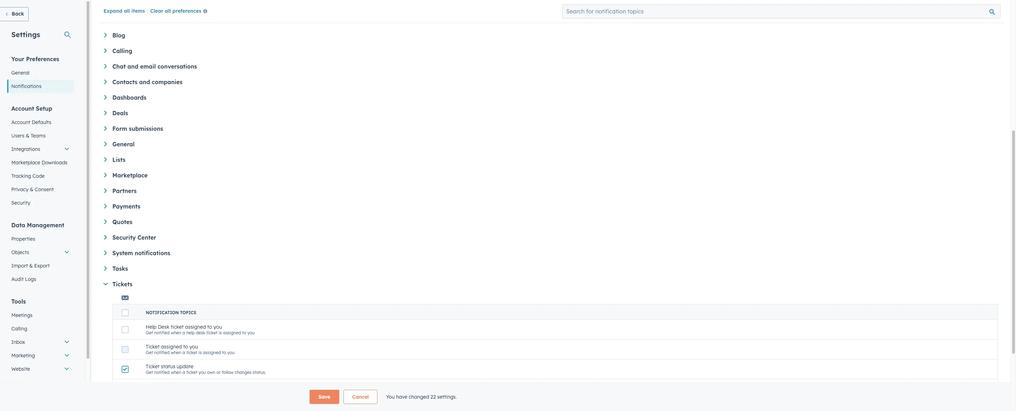 Task type: vqa. For each thing, say whether or not it's contained in the screenshot.
Show properties of associated records in a table. Show
no



Task type: describe. For each thing, give the bounding box(es) containing it.
a right activity
[[302, 389, 305, 395]]

tasks button
[[104, 265, 998, 272]]

a down ticket status update get notified when a ticket you own or follow changes status.
[[195, 383, 198, 389]]

marketplace downloads link
[[7, 156, 74, 169]]

contacts and companies button
[[104, 78, 998, 86]]

partners
[[112, 187, 137, 194]]

topics
[[180, 310, 196, 315]]

account defaults link
[[7, 116, 74, 129]]

caret image for general
[[104, 142, 107, 146]]

caret image for calling
[[104, 48, 107, 53]]

data management
[[11, 222, 64, 229]]

help desk ticket assigned to you get notified when a help desk ticket is assigned to you
[[146, 324, 255, 335]]

1 horizontal spatial on
[[296, 389, 301, 395]]

notifications link
[[7, 80, 74, 93]]

ai
[[11, 379, 17, 386]]

contacts and companies
[[112, 78, 182, 86]]

consent
[[35, 186, 54, 193]]

users
[[11, 133, 24, 139]]

payments button
[[104, 203, 998, 210]]

defaults
[[32, 119, 51, 125]]

companies
[[152, 78, 182, 86]]

your preferences
[[11, 55, 59, 63]]

tracking
[[11, 173, 31, 179]]

email
[[140, 63, 156, 70]]

22
[[431, 394, 436, 400]]

privacy & consent
[[11, 186, 54, 193]]

objects button
[[7, 246, 74, 259]]

ai assistants
[[11, 379, 42, 386]]

you're mentioned on a ticket record get notified when a teammate @mentions you in a note or logged activity on a ticket record.
[[146, 383, 332, 395]]

caret image for dashboards
[[104, 95, 107, 100]]

quotes
[[112, 218, 132, 225]]

a left teammate
[[183, 389, 185, 395]]

blog
[[112, 32, 125, 39]]

Search for notification topics search field
[[562, 4, 1001, 18]]

is inside help desk ticket assigned to you get notified when a help desk ticket is assigned to you
[[219, 330, 222, 335]]

caret image for chat and email conversations
[[104, 64, 107, 69]]

lists
[[112, 156, 125, 163]]

ticket for ticket assigned to you
[[146, 344, 160, 350]]

& for teams
[[26, 133, 29, 139]]

caret image for tasks
[[104, 266, 107, 271]]

& for consent
[[30, 186, 33, 193]]

notified inside ticket status update get notified when a ticket you own or follow changes status.
[[154, 370, 170, 375]]

payments
[[112, 203, 140, 210]]

audit logs link
[[7, 273, 74, 286]]

chat
[[112, 63, 126, 70]]

when inside help desk ticket assigned to you get notified when a help desk ticket is assigned to you
[[171, 330, 181, 335]]

ticket assigned to you get notified when a ticket is assigned to you
[[146, 344, 235, 355]]

1 vertical spatial general
[[112, 141, 135, 148]]

calling button
[[104, 47, 998, 54]]

ads
[[112, 16, 123, 23]]

integrations
[[11, 146, 40, 152]]

your
[[11, 55, 24, 63]]

you inside ticket status update get notified when a ticket you own or follow changes status.
[[199, 370, 206, 375]]

data
[[11, 222, 25, 229]]

record.
[[318, 389, 332, 395]]

security link
[[7, 196, 74, 210]]

dashboards
[[112, 94, 146, 101]]

status.
[[253, 370, 266, 375]]

items
[[131, 8, 145, 14]]

chat and email conversations
[[112, 63, 197, 70]]

marketplace for marketplace downloads
[[11, 159, 40, 166]]

audit logs
[[11, 276, 36, 282]]

caret image for payments
[[104, 204, 107, 208]]

system notifications button
[[104, 250, 998, 257]]

get inside help desk ticket assigned to you get notified when a help desk ticket is assigned to you
[[146, 330, 153, 335]]

properties link
[[7, 232, 74, 246]]

assigned up status
[[161, 344, 182, 350]]

have
[[396, 394, 407, 400]]

all for expand
[[124, 8, 130, 14]]

export
[[34, 263, 50, 269]]

status
[[161, 363, 175, 370]]

teams
[[31, 133, 46, 139]]

caret image for contacts and companies
[[104, 80, 107, 84]]

marketing button
[[7, 349, 74, 362]]

cancel button
[[343, 390, 378, 404]]

tickets
[[112, 281, 132, 288]]

caret image for deals
[[104, 111, 107, 115]]

record
[[214, 383, 229, 389]]

general inside your preferences "element"
[[11, 70, 29, 76]]

teammate
[[186, 389, 207, 395]]

preferences
[[172, 8, 201, 14]]

save
[[318, 394, 330, 400]]

and for chat
[[127, 63, 138, 70]]

update
[[177, 363, 193, 370]]

you have changed 22 settings.
[[386, 394, 457, 400]]

ai assistants link
[[7, 376, 74, 389]]

own
[[207, 370, 215, 375]]

caret image for form submissions
[[104, 126, 107, 131]]

changed
[[409, 394, 429, 400]]

caret image for security center
[[104, 235, 107, 240]]

0 horizontal spatial on
[[188, 383, 194, 389]]

privacy & consent link
[[7, 183, 74, 196]]

form submissions
[[112, 125, 163, 132]]

downloads
[[42, 159, 67, 166]]

@mentions
[[208, 389, 231, 395]]

tools element
[[7, 298, 74, 403]]

ads button
[[104, 16, 998, 23]]

notified inside help desk ticket assigned to you get notified when a help desk ticket is assigned to you
[[154, 330, 170, 335]]

audit
[[11, 276, 24, 282]]

or inside you're mentioned on a ticket record get notified when a teammate @mentions you in a note or logged activity on a ticket record.
[[259, 389, 263, 395]]

security for security
[[11, 200, 30, 206]]

notification topics
[[146, 310, 196, 315]]

your preferences element
[[7, 55, 74, 93]]

caret image for blog
[[104, 33, 107, 37]]

when inside you're mentioned on a ticket record get notified when a teammate @mentions you in a note or logged activity on a ticket record.
[[171, 389, 181, 395]]



Task type: locate. For each thing, give the bounding box(es) containing it.
clear all preferences
[[150, 8, 201, 14]]

import
[[11, 263, 28, 269]]

changes
[[235, 370, 252, 375]]

marketplace downloads
[[11, 159, 67, 166]]

quotes button
[[104, 218, 998, 225]]

caret image inside quotes dropdown button
[[104, 219, 107, 224]]

lists button
[[104, 156, 998, 163]]

security down privacy
[[11, 200, 30, 206]]

0 vertical spatial calling
[[112, 47, 132, 54]]

in
[[241, 389, 244, 395]]

when right desk
[[171, 330, 181, 335]]

form submissions button
[[104, 125, 998, 132]]

assigned up ticket status update get notified when a ticket you own or follow changes status.
[[203, 350, 221, 355]]

3 notified from the top
[[154, 370, 170, 375]]

a inside 'ticket assigned to you get notified when a ticket is assigned to you'
[[183, 350, 185, 355]]

when inside 'ticket assigned to you get notified when a ticket is assigned to you'
[[171, 350, 181, 355]]

marketplace up partners
[[112, 172, 148, 179]]

1 horizontal spatial is
[[219, 330, 222, 335]]

1 vertical spatial or
[[259, 389, 263, 395]]

follow
[[222, 370, 234, 375]]

1 vertical spatial security
[[112, 234, 136, 241]]

account up users
[[11, 119, 30, 125]]

0 horizontal spatial general
[[11, 70, 29, 76]]

caret image inside marketplace dropdown button
[[104, 173, 107, 177]]

management
[[27, 222, 64, 229]]

1 vertical spatial is
[[199, 350, 202, 355]]

marketplace for marketplace
[[112, 172, 148, 179]]

all
[[124, 8, 130, 14], [165, 8, 171, 14]]

caret image inside the blog dropdown button
[[104, 33, 107, 37]]

calling
[[112, 47, 132, 54], [11, 326, 27, 332]]

get inside you're mentioned on a ticket record get notified when a teammate @mentions you in a note or logged activity on a ticket record.
[[146, 389, 153, 395]]

account setup element
[[7, 105, 74, 210]]

ticket
[[171, 324, 184, 330], [206, 330, 218, 335], [186, 350, 197, 355], [186, 370, 197, 375], [199, 383, 212, 389], [306, 389, 317, 395]]

import & export
[[11, 263, 50, 269]]

ticket
[[146, 344, 160, 350], [146, 363, 160, 370]]

tracking code link
[[7, 169, 74, 183]]

3 when from the top
[[171, 370, 181, 375]]

activity
[[280, 389, 294, 395]]

4 notified from the top
[[154, 389, 170, 395]]

0 vertical spatial ticket
[[146, 344, 160, 350]]

cancel
[[352, 394, 369, 400]]

4 caret image from the top
[[104, 111, 107, 115]]

1 horizontal spatial general
[[112, 141, 135, 148]]

0 vertical spatial or
[[216, 370, 221, 375]]

security inside account setup element
[[11, 200, 30, 206]]

2 get from the top
[[146, 350, 153, 355]]

get left desk
[[146, 330, 153, 335]]

users & teams link
[[7, 129, 74, 142]]

1 vertical spatial &
[[30, 186, 33, 193]]

caret image inside general dropdown button
[[104, 142, 107, 146]]

0 vertical spatial security
[[11, 200, 30, 206]]

and
[[127, 63, 138, 70], [139, 78, 150, 86]]

is
[[219, 330, 222, 335], [199, 350, 202, 355]]

you
[[386, 394, 395, 400]]

9 caret image from the top
[[104, 251, 107, 255]]

caret image inside tasks dropdown button
[[104, 266, 107, 271]]

1 horizontal spatial calling
[[112, 47, 132, 54]]

and down email on the left
[[139, 78, 150, 86]]

0 vertical spatial is
[[219, 330, 222, 335]]

& right users
[[26, 133, 29, 139]]

a left help on the left of the page
[[183, 330, 185, 335]]

mentioned
[[161, 383, 186, 389]]

desk
[[158, 324, 169, 330]]

security
[[11, 200, 30, 206], [112, 234, 136, 241]]

1 ticket from the top
[[146, 344, 160, 350]]

back
[[12, 11, 24, 17]]

4 when from the top
[[171, 389, 181, 395]]

1 horizontal spatial and
[[139, 78, 150, 86]]

1 vertical spatial calling
[[11, 326, 27, 332]]

settings.
[[437, 394, 457, 400]]

2 ticket from the top
[[146, 363, 160, 370]]

is up ticket status update get notified when a ticket you own or follow changes status.
[[199, 350, 202, 355]]

clear all preferences button
[[150, 7, 210, 16]]

properties
[[11, 236, 35, 242]]

deals button
[[104, 110, 998, 117]]

dashboards button
[[104, 94, 998, 101]]

a right in
[[245, 389, 248, 395]]

notified down status
[[154, 389, 170, 395]]

marketplace
[[11, 159, 40, 166], [112, 172, 148, 179]]

0 horizontal spatial or
[[216, 370, 221, 375]]

2 notified from the top
[[154, 350, 170, 355]]

8 caret image from the top
[[104, 235, 107, 240]]

& right privacy
[[30, 186, 33, 193]]

& inside data management element
[[29, 263, 33, 269]]

1 horizontal spatial marketplace
[[112, 172, 148, 179]]

1 horizontal spatial all
[[165, 8, 171, 14]]

ticket down help
[[146, 344, 160, 350]]

logs
[[25, 276, 36, 282]]

import & export link
[[7, 259, 74, 273]]

assigned down topics
[[185, 324, 206, 330]]

note
[[249, 389, 258, 395]]

and for contacts
[[139, 78, 150, 86]]

caret image
[[104, 48, 107, 53], [104, 64, 107, 69], [104, 126, 107, 131], [104, 142, 107, 146], [104, 188, 107, 193], [104, 219, 107, 224], [104, 266, 107, 271], [103, 283, 108, 285]]

desk
[[196, 330, 205, 335]]

users & teams
[[11, 133, 46, 139]]

get left mentioned
[[146, 389, 153, 395]]

on
[[188, 383, 194, 389], [296, 389, 301, 395]]

caret image inside lists dropdown button
[[104, 157, 107, 162]]

you're
[[146, 383, 160, 389]]

& left export
[[29, 263, 33, 269]]

is right desk
[[219, 330, 222, 335]]

2 caret image from the top
[[104, 80, 107, 84]]

0 horizontal spatial is
[[199, 350, 202, 355]]

assigned right desk
[[223, 330, 241, 335]]

caret image inside calling dropdown button
[[104, 48, 107, 53]]

get inside ticket status update get notified when a ticket you own or follow changes status.
[[146, 370, 153, 375]]

calling inside tools element
[[11, 326, 27, 332]]

0 horizontal spatial all
[[124, 8, 130, 14]]

account
[[11, 105, 34, 112], [11, 119, 30, 125]]

ticket for ticket status update
[[146, 363, 160, 370]]

6 caret image from the top
[[104, 173, 107, 177]]

1 notified from the top
[[154, 330, 170, 335]]

all inside button
[[165, 8, 171, 14]]

notified inside 'ticket assigned to you get notified when a ticket is assigned to you'
[[154, 350, 170, 355]]

get up you're
[[146, 370, 153, 375]]

1 vertical spatial account
[[11, 119, 30, 125]]

0 horizontal spatial and
[[127, 63, 138, 70]]

caret image inside payments dropdown button
[[104, 204, 107, 208]]

calling link
[[7, 322, 74, 335]]

notifications
[[11, 83, 41, 89]]

a inside help desk ticket assigned to you get notified when a help desk ticket is assigned to you
[[183, 330, 185, 335]]

objects
[[11, 249, 29, 256]]

caret image inside the partners dropdown button
[[104, 188, 107, 193]]

1 get from the top
[[146, 330, 153, 335]]

notified up you're
[[154, 370, 170, 375]]

tools
[[11, 298, 26, 305]]

0 vertical spatial account
[[11, 105, 34, 112]]

is inside 'ticket assigned to you get notified when a ticket is assigned to you'
[[199, 350, 202, 355]]

ticket inside 'ticket assigned to you get notified when a ticket is assigned to you'
[[146, 344, 160, 350]]

notifications
[[135, 250, 170, 257]]

marketplace down integrations
[[11, 159, 40, 166]]

privacy
[[11, 186, 28, 193]]

tasks
[[112, 265, 128, 272]]

general link
[[7, 66, 74, 80]]

calling up inbox
[[11, 326, 27, 332]]

or right own
[[216, 370, 221, 375]]

meetings link
[[7, 309, 74, 322]]

1 vertical spatial marketplace
[[112, 172, 148, 179]]

get down help
[[146, 350, 153, 355]]

2 vertical spatial &
[[29, 263, 33, 269]]

caret image for tickets
[[103, 283, 108, 285]]

all left items
[[124, 8, 130, 14]]

when inside ticket status update get notified when a ticket you own or follow changes status.
[[171, 370, 181, 375]]

3 get from the top
[[146, 370, 153, 375]]

a right status
[[183, 370, 185, 375]]

5 caret image from the top
[[104, 157, 107, 162]]

expand
[[104, 8, 122, 14]]

integrations button
[[7, 142, 74, 156]]

notification
[[146, 310, 179, 315]]

caret image for lists
[[104, 157, 107, 162]]

and right chat
[[127, 63, 138, 70]]

account up account defaults
[[11, 105, 34, 112]]

you inside you're mentioned on a ticket record get notified when a teammate @mentions you in a note or logged activity on a ticket record.
[[232, 389, 239, 395]]

0 horizontal spatial calling
[[11, 326, 27, 332]]

settings
[[11, 30, 40, 39]]

caret image inside the contacts and companies dropdown button
[[104, 80, 107, 84]]

caret image inside deals dropdown button
[[104, 111, 107, 115]]

1 all from the left
[[124, 8, 130, 14]]

general down form
[[112, 141, 135, 148]]

ticket left status
[[146, 363, 160, 370]]

when left teammate
[[171, 389, 181, 395]]

data management element
[[7, 221, 74, 286]]

all for clear
[[165, 8, 171, 14]]

1 vertical spatial and
[[139, 78, 150, 86]]

ticket inside ticket status update get notified when a ticket you own or follow changes status.
[[186, 370, 197, 375]]

2 account from the top
[[11, 119, 30, 125]]

ticket status update get notified when a ticket you own or follow changes status.
[[146, 363, 266, 375]]

inbox
[[11, 339, 25, 345]]

1 vertical spatial ticket
[[146, 363, 160, 370]]

calling up chat
[[112, 47, 132, 54]]

1 account from the top
[[11, 105, 34, 112]]

or
[[216, 370, 221, 375], [259, 389, 263, 395]]

1 horizontal spatial or
[[259, 389, 263, 395]]

system notifications
[[112, 250, 170, 257]]

or inside ticket status update get notified when a ticket you own or follow changes status.
[[216, 370, 221, 375]]

0 vertical spatial marketplace
[[11, 159, 40, 166]]

ticket inside 'ticket assigned to you get notified when a ticket is assigned to you'
[[186, 350, 197, 355]]

account for account setup
[[11, 105, 34, 112]]

ticket inside ticket status update get notified when a ticket you own or follow changes status.
[[146, 363, 160, 370]]

caret image inside system notifications dropdown button
[[104, 251, 107, 255]]

caret image for quotes
[[104, 219, 107, 224]]

meetings
[[11, 312, 33, 318]]

back link
[[0, 7, 29, 21]]

on right activity
[[296, 389, 301, 395]]

caret image inside security center dropdown button
[[104, 235, 107, 240]]

submissions
[[129, 125, 163, 132]]

caret image inside the 'form submissions' dropdown button
[[104, 126, 107, 131]]

all right clear
[[165, 8, 171, 14]]

7 caret image from the top
[[104, 204, 107, 208]]

account setup
[[11, 105, 52, 112]]

0 vertical spatial &
[[26, 133, 29, 139]]

notified down 'notification' on the bottom of page
[[154, 330, 170, 335]]

marketplace inside account setup element
[[11, 159, 40, 166]]

inbox button
[[7, 335, 74, 349]]

when up status
[[171, 350, 181, 355]]

notified inside you're mentioned on a ticket record get notified when a teammate @mentions you in a note or logged activity on a ticket record.
[[154, 389, 170, 395]]

0 horizontal spatial security
[[11, 200, 30, 206]]

2 all from the left
[[165, 8, 171, 14]]

0 horizontal spatial marketplace
[[11, 159, 40, 166]]

security for security center
[[112, 234, 136, 241]]

caret image
[[104, 33, 107, 37], [104, 80, 107, 84], [104, 95, 107, 100], [104, 111, 107, 115], [104, 157, 107, 162], [104, 173, 107, 177], [104, 204, 107, 208], [104, 235, 107, 240], [104, 251, 107, 255]]

caret image inside dashboards dropdown button
[[104, 95, 107, 100]]

marketing
[[11, 352, 35, 359]]

1 horizontal spatial security
[[112, 234, 136, 241]]

a up the "update"
[[183, 350, 185, 355]]

or right note
[[259, 389, 263, 395]]

4 get from the top
[[146, 389, 153, 395]]

2 when from the top
[[171, 350, 181, 355]]

setup
[[36, 105, 52, 112]]

when up mentioned
[[171, 370, 181, 375]]

1 when from the top
[[171, 330, 181, 335]]

& for export
[[29, 263, 33, 269]]

website
[[11, 366, 30, 372]]

code
[[32, 173, 45, 179]]

caret image for system notifications
[[104, 251, 107, 255]]

general down your
[[11, 70, 29, 76]]

caret image for partners
[[104, 188, 107, 193]]

a inside ticket status update get notified when a ticket you own or follow changes status.
[[183, 370, 185, 375]]

caret image inside "chat and email conversations" dropdown button
[[104, 64, 107, 69]]

on right mentioned
[[188, 383, 194, 389]]

get inside 'ticket assigned to you get notified when a ticket is assigned to you'
[[146, 350, 153, 355]]

assistants
[[18, 379, 42, 386]]

preferences
[[26, 55, 59, 63]]

save button
[[310, 390, 339, 404]]

account for account defaults
[[11, 119, 30, 125]]

1 caret image from the top
[[104, 33, 107, 37]]

notified up status
[[154, 350, 170, 355]]

caret image for marketplace
[[104, 173, 107, 177]]

0 vertical spatial and
[[127, 63, 138, 70]]

website button
[[7, 362, 74, 376]]

caret image inside "tickets" 'dropdown button'
[[103, 283, 108, 285]]

partners button
[[104, 187, 998, 194]]

security up system
[[112, 234, 136, 241]]

3 caret image from the top
[[104, 95, 107, 100]]

0 vertical spatial general
[[11, 70, 29, 76]]



